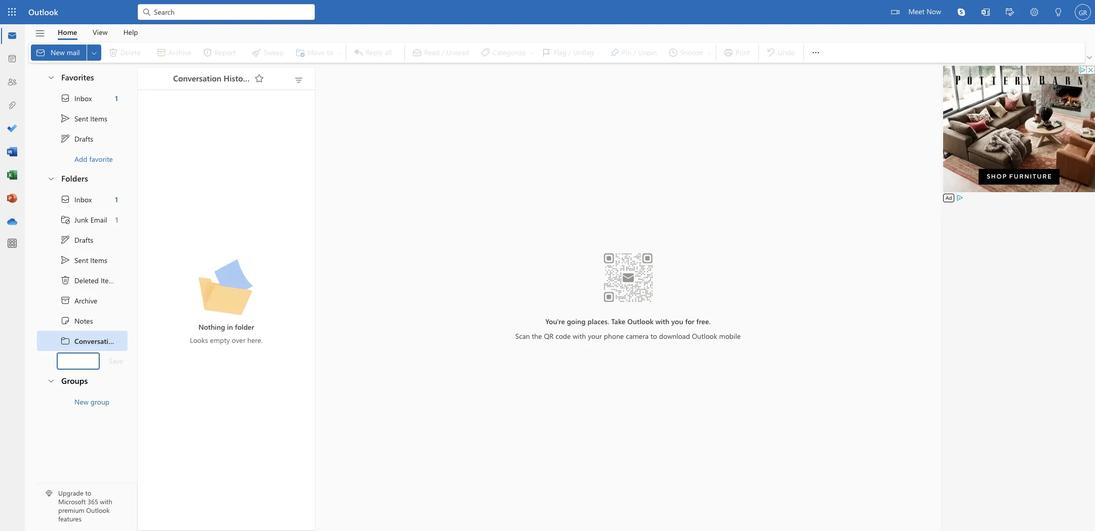 Task type: vqa. For each thing, say whether or not it's contained in the screenshot.
 tree item related to 
yes



Task type: describe. For each thing, give the bounding box(es) containing it.
conversation history heading
[[160, 67, 267, 90]]


[[958, 8, 966, 16]]

 deleted items
[[60, 276, 118, 286]]

meet now
[[909, 7, 942, 16]]

save button
[[104, 352, 128, 372]]

mail image
[[7, 31, 17, 41]]

 for 
[[60, 195, 70, 205]]

new inside  new mail
[[51, 48, 65, 57]]

 tree item for 
[[37, 189, 128, 210]]

 for 
[[60, 235, 70, 245]]

looks
[[190, 336, 208, 345]]

 conversation history
[[60, 336, 142, 346]]

ad
[[946, 195, 953, 202]]


[[1031, 8, 1039, 16]]

 tree item for 
[[37, 88, 128, 108]]

365
[[88, 498, 98, 507]]

camera
[[626, 332, 649, 341]]

 tree item for 
[[37, 230, 128, 250]]

add
[[74, 154, 87, 164]]

1 horizontal spatial with
[[573, 332, 586, 341]]

 inside 'tree'
[[60, 255, 70, 265]]

mail
[[67, 48, 80, 57]]

now
[[927, 7, 942, 16]]

to inside you're going places. take outlook with you for free. scan the qr code with your phone camera to download outlook mobile
[[651, 332, 657, 341]]

code
[[556, 332, 571, 341]]

view
[[93, 27, 108, 37]]

empty
[[210, 336, 230, 345]]

tab list inside 'application'
[[50, 24, 146, 40]]

 tree item
[[37, 331, 142, 352]]

email
[[90, 215, 107, 225]]

folders tree item
[[37, 169, 128, 189]]

 tree item
[[37, 291, 128, 311]]

 button
[[1023, 0, 1047, 26]]


[[35, 48, 46, 58]]

mobile
[[720, 332, 741, 341]]

nothing in folder looks empty over here.
[[190, 323, 263, 345]]

here.
[[248, 336, 263, 345]]

microsoft
[[58, 498, 86, 507]]

tags group
[[407, 43, 714, 63]]

places.
[[588, 317, 610, 327]]

 button
[[950, 0, 974, 24]]


[[60, 316, 70, 326]]

take
[[612, 317, 626, 327]]

going
[[567, 317, 586, 327]]

message list section
[[138, 65, 315, 531]]

favorites tree
[[37, 64, 128, 169]]

2  tree item from the top
[[37, 250, 128, 271]]

people image
[[7, 78, 17, 88]]

with inside upgrade to microsoft 365 with premium outlook features
[[100, 498, 112, 507]]

 archive
[[60, 296, 97, 306]]

set your advertising preferences image
[[957, 194, 965, 202]]

outlook inside banner
[[28, 7, 58, 17]]

over
[[232, 336, 246, 345]]

to inside upgrade to microsoft 365 with premium outlook features
[[85, 490, 91, 498]]

Search for email, meetings, files and more. field
[[153, 6, 309, 17]]

favorite
[[89, 154, 113, 164]]

 search field
[[138, 0, 315, 23]]

none text field inside 'tree'
[[57, 354, 99, 370]]

 for 
[[60, 134, 70, 144]]

you
[[672, 317, 684, 327]]


[[892, 8, 900, 16]]

 button
[[1047, 0, 1071, 26]]


[[60, 296, 70, 306]]

 for favorites
[[47, 73, 55, 81]]

1 for 
[[115, 93, 118, 103]]

to do image
[[7, 124, 17, 134]]


[[982, 8, 990, 16]]

your
[[588, 332, 602, 341]]

 tree item
[[37, 311, 128, 331]]

history inside conversation history 
[[224, 73, 251, 83]]

account manager for greg robinson image
[[1075, 4, 1092, 20]]

new group
[[74, 397, 109, 407]]

 button
[[251, 70, 267, 87]]

inbox for 
[[74, 93, 92, 103]]


[[1007, 8, 1015, 16]]

tree containing 
[[37, 189, 142, 372]]

favorites tree item
[[37, 68, 128, 88]]

deleted
[[74, 276, 99, 285]]

view button
[[85, 24, 115, 40]]

you're
[[546, 317, 565, 327]]

conversation history 
[[173, 73, 264, 84]]

items for 2nd  tree item from the bottom
[[90, 114, 107, 123]]

premium
[[58, 507, 84, 515]]

drafts for 
[[74, 235, 93, 245]]

new group tree item
[[37, 392, 128, 412]]

scan
[[516, 332, 530, 341]]

 notes
[[60, 316, 93, 326]]


[[60, 215, 70, 225]]

move & delete group
[[31, 43, 344, 63]]

home
[[58, 27, 77, 37]]

 drafts for 
[[60, 134, 93, 144]]

add favorite tree item
[[37, 149, 128, 169]]

 for folders
[[47, 175, 55, 183]]

download
[[659, 332, 690, 341]]

phone
[[604, 332, 624, 341]]

word image
[[7, 147, 17, 158]]

 inbox for 
[[60, 93, 92, 103]]

junk
[[74, 215, 89, 225]]

inbox for 
[[74, 195, 92, 204]]

outlook banner
[[0, 0, 1096, 26]]

 button
[[974, 0, 998, 26]]

2  sent items from the top
[[60, 255, 107, 265]]



Task type: locate. For each thing, give the bounding box(es) containing it.
 sent items inside favorites tree
[[60, 113, 107, 124]]

 drafts for 
[[60, 235, 93, 245]]

2 vertical spatial  button
[[42, 372, 59, 391]]

application containing outlook
[[0, 0, 1096, 532]]

you're going places. take outlook with you for free. scan the qr code with your phone camera to download outlook mobile
[[516, 317, 741, 341]]

sent up  tree item
[[74, 256, 88, 265]]


[[294, 75, 304, 86]]

 tree item
[[37, 129, 128, 149], [37, 230, 128, 250]]

outlook up 
[[28, 7, 58, 17]]

2 vertical spatial 1
[[115, 215, 118, 225]]

0 vertical spatial sent
[[74, 114, 88, 123]]

 for 
[[60, 93, 70, 103]]

inbox inside favorites tree
[[74, 93, 92, 103]]

tree
[[37, 189, 142, 372]]

3 1 from the top
[[115, 215, 118, 225]]

group
[[91, 397, 109, 407]]

upgrade to microsoft 365 with premium outlook features
[[58, 490, 112, 524]]

 tree item inside 'tree'
[[37, 230, 128, 250]]

drafts inside favorites tree
[[74, 134, 93, 144]]

0 horizontal spatial conversation
[[74, 337, 117, 346]]

 inbox inside favorites tree
[[60, 93, 92, 103]]

sent inside 'tree'
[[74, 256, 88, 265]]

 button inside folders tree item
[[42, 169, 59, 188]]

with right 365
[[100, 498, 112, 507]]

inbox up ' junk email'
[[74, 195, 92, 204]]

 left folders
[[47, 175, 55, 183]]

1 inbox from the top
[[74, 93, 92, 103]]

groups
[[61, 376, 88, 387]]

1 horizontal spatial history
[[224, 73, 251, 83]]

 inside favorites tree
[[60, 93, 70, 103]]

0 vertical spatial  tree item
[[37, 108, 128, 129]]

2  inbox from the top
[[60, 195, 92, 205]]

0 vertical spatial  tree item
[[37, 88, 128, 108]]

 drafts up add in the top left of the page
[[60, 134, 93, 144]]

excel image
[[7, 171, 17, 181]]

sent inside favorites tree
[[74, 114, 88, 123]]

tab list containing home
[[50, 24, 146, 40]]

1 vertical spatial 
[[60, 255, 70, 265]]

to right upgrade
[[85, 490, 91, 498]]

 down 
[[60, 235, 70, 245]]

1 vertical spatial new
[[74, 397, 89, 407]]

items right deleted
[[101, 276, 118, 285]]

0 vertical spatial 1
[[115, 93, 118, 103]]

help
[[123, 27, 138, 37]]

 tree item up deleted
[[37, 250, 128, 271]]

inbox inside 'tree'
[[74, 195, 92, 204]]

 tree item up 'junk'
[[37, 189, 128, 210]]

 tree item
[[37, 108, 128, 129], [37, 250, 128, 271]]

2 drafts from the top
[[74, 235, 93, 245]]

1 vertical spatial  tree item
[[37, 230, 128, 250]]

1 vertical spatial with
[[573, 332, 586, 341]]

conversation inside  conversation history
[[74, 337, 117, 346]]

 new mail
[[35, 48, 80, 58]]

2  from the top
[[60, 195, 70, 205]]

 tree item down favorites tree item
[[37, 108, 128, 129]]

1 vertical spatial 
[[60, 235, 70, 245]]

outlook right "premium"
[[86, 507, 110, 515]]

 inside groups tree item
[[47, 377, 55, 385]]


[[60, 276, 70, 286]]

 up 
[[60, 195, 70, 205]]

 inbox
[[60, 93, 92, 103], [60, 195, 92, 205]]

1 vertical spatial history
[[119, 337, 142, 346]]

 inside 'tree'
[[60, 235, 70, 245]]

1 vertical spatial conversation
[[74, 337, 117, 346]]

2 vertical spatial items
[[101, 276, 118, 285]]

more apps image
[[7, 239, 17, 249]]

home button
[[50, 24, 85, 40]]

conversation
[[173, 73, 222, 83], [74, 337, 117, 346]]

0 vertical spatial 
[[60, 93, 70, 103]]

2  drafts from the top
[[60, 235, 93, 245]]

meet
[[909, 7, 925, 16]]

 button left folders
[[42, 169, 59, 188]]

1 for 
[[115, 195, 118, 204]]

 drafts inside favorites tree
[[60, 134, 93, 144]]

 tree item for 
[[37, 129, 128, 149]]

conversation down the 'move & delete' group on the top left of page
[[173, 73, 222, 83]]

 inbox up 'junk'
[[60, 195, 92, 205]]

 tree item
[[37, 271, 128, 291]]

items inside favorites tree
[[90, 114, 107, 123]]

items for  tree item
[[101, 276, 118, 285]]

0 horizontal spatial history
[[119, 337, 142, 346]]

 button left "groups"
[[42, 372, 59, 391]]

 button for groups
[[42, 372, 59, 391]]

0 vertical spatial new
[[51, 48, 65, 57]]

0 vertical spatial conversation
[[173, 73, 222, 83]]

qr
[[544, 332, 554, 341]]

 junk email
[[60, 215, 107, 225]]

0 horizontal spatial new
[[51, 48, 65, 57]]

 button inside favorites tree item
[[42, 68, 59, 87]]

to
[[651, 332, 657, 341], [85, 490, 91, 498]]

history up save
[[119, 337, 142, 346]]

 inside favorites tree
[[60, 113, 70, 124]]

2  tree item from the top
[[37, 189, 128, 210]]

1 vertical spatial  drafts
[[60, 235, 93, 245]]

 inside popup button
[[90, 49, 98, 57]]

0 vertical spatial drafts
[[74, 134, 93, 144]]

1 sent from the top
[[74, 114, 88, 123]]

drafts
[[74, 134, 93, 144], [74, 235, 93, 245]]

items for second  tree item from the top of the 'application' containing outlook
[[90, 256, 107, 265]]

 down  new mail
[[47, 73, 55, 81]]

 tree item down 'junk'
[[37, 230, 128, 250]]

1  button from the top
[[42, 68, 59, 87]]

0 vertical spatial  tree item
[[37, 129, 128, 149]]

items
[[90, 114, 107, 123], [90, 256, 107, 265], [101, 276, 118, 285]]

upgrade
[[58, 490, 83, 498]]

new inside tree item
[[74, 397, 89, 407]]

1 inside  tree item
[[115, 215, 118, 225]]

inbox down favorites tree item
[[74, 93, 92, 103]]

items inside the  deleted items
[[101, 276, 118, 285]]

2  from the top
[[60, 255, 70, 265]]

1 vertical spatial drafts
[[74, 235, 93, 245]]

None text field
[[57, 354, 99, 370]]

2  from the top
[[60, 235, 70, 245]]

0 vertical spatial  button
[[42, 68, 59, 87]]


[[1055, 8, 1063, 16]]

left-rail-appbar navigation
[[2, 24, 22, 234]]

0 vertical spatial 
[[60, 113, 70, 124]]

outlook link
[[28, 0, 58, 24]]

0 vertical spatial inbox
[[74, 93, 92, 103]]

 button
[[1086, 53, 1095, 63]]

0 horizontal spatial with
[[100, 498, 112, 507]]

1 horizontal spatial to
[[651, 332, 657, 341]]

 button
[[42, 68, 59, 87], [42, 169, 59, 188], [42, 372, 59, 391]]

1 vertical spatial  sent items
[[60, 255, 107, 265]]

1  sent items from the top
[[60, 113, 107, 124]]

folders
[[61, 173, 88, 184]]

1 vertical spatial inbox
[[74, 195, 92, 204]]

with
[[656, 317, 670, 327], [573, 332, 586, 341], [100, 498, 112, 507]]

0 vertical spatial  sent items
[[60, 113, 107, 124]]

items up the  deleted items
[[90, 256, 107, 265]]

 tree item up add in the top left of the page
[[37, 129, 128, 149]]

1 inside favorites tree
[[115, 93, 118, 103]]

new left mail
[[51, 48, 65, 57]]

items up "favorite"
[[90, 114, 107, 123]]

 up add favorite tree item
[[60, 134, 70, 144]]

 button for favorites
[[42, 68, 59, 87]]

 inbox down favorites
[[60, 93, 92, 103]]

history inside  conversation history
[[119, 337, 142, 346]]

premium features image
[[46, 491, 53, 498]]

1 horizontal spatial conversation
[[173, 73, 222, 83]]

new
[[51, 48, 65, 57], [74, 397, 89, 407]]

 button
[[30, 25, 50, 42]]

files image
[[7, 101, 17, 111]]

2 horizontal spatial with
[[656, 317, 670, 327]]


[[60, 336, 70, 346]]

1 drafts from the top
[[74, 134, 93, 144]]

favorites
[[61, 72, 94, 83]]

1 vertical spatial 
[[60, 195, 70, 205]]

2 inbox from the top
[[74, 195, 92, 204]]

0 vertical spatial  inbox
[[60, 93, 92, 103]]


[[811, 48, 821, 58]]

1  from the top
[[60, 134, 70, 144]]

 inbox for 
[[60, 195, 92, 205]]

2 vertical spatial with
[[100, 498, 112, 507]]

1  inbox from the top
[[60, 93, 92, 103]]

1 vertical spatial  button
[[42, 169, 59, 188]]

drafts for 
[[74, 134, 93, 144]]

outlook down free.
[[692, 332, 718, 341]]


[[142, 7, 152, 17]]

1 down folders tree item
[[115, 195, 118, 204]]

 button down  new mail
[[42, 68, 59, 87]]

to right camera
[[651, 332, 657, 341]]


[[60, 93, 70, 103], [60, 195, 70, 205]]

 button
[[87, 45, 101, 61]]

1 right email at the top left of the page
[[115, 215, 118, 225]]

2 1 from the top
[[115, 195, 118, 204]]

 drafts
[[60, 134, 93, 144], [60, 235, 93, 245]]

 sent items
[[60, 113, 107, 124], [60, 255, 107, 265]]

0 vertical spatial with
[[656, 317, 670, 327]]

1 vertical spatial  inbox
[[60, 195, 92, 205]]

calendar image
[[7, 54, 17, 64]]

1 vertical spatial  tree item
[[37, 250, 128, 271]]

outlook
[[28, 7, 58, 17], [628, 317, 654, 327], [692, 332, 718, 341], [86, 507, 110, 515]]

with left you on the right bottom
[[656, 317, 670, 327]]

 sent items up  tree item
[[60, 255, 107, 265]]

sent
[[74, 114, 88, 123], [74, 256, 88, 265]]

 inside favorites tree item
[[47, 73, 55, 81]]

nothing
[[199, 323, 225, 332]]

 button
[[998, 0, 1023, 26]]


[[90, 49, 98, 57], [47, 73, 55, 81], [47, 175, 55, 183], [47, 377, 55, 385]]

1  drafts from the top
[[60, 134, 93, 144]]

 inside favorites tree
[[60, 134, 70, 144]]

1  tree item from the top
[[37, 129, 128, 149]]

1  tree item from the top
[[37, 88, 128, 108]]

archive
[[74, 296, 97, 306]]

 tree item down favorites
[[37, 88, 128, 108]]

1 down favorites tree item
[[115, 93, 118, 103]]

1 1 from the top
[[115, 93, 118, 103]]

0 vertical spatial  drafts
[[60, 134, 93, 144]]


[[1088, 55, 1093, 60]]

2  tree item from the top
[[37, 230, 128, 250]]


[[60, 113, 70, 124], [60, 255, 70, 265]]

0 vertical spatial to
[[651, 332, 657, 341]]

0 vertical spatial items
[[90, 114, 107, 123]]

 sent items down favorites tree item
[[60, 113, 107, 124]]

with down going
[[573, 332, 586, 341]]


[[254, 73, 264, 84]]

save
[[109, 357, 123, 366]]

powerpoint image
[[7, 194, 17, 204]]

1 horizontal spatial new
[[74, 397, 89, 407]]

1 vertical spatial items
[[90, 256, 107, 265]]

tab list
[[50, 24, 146, 40]]

1 vertical spatial to
[[85, 490, 91, 498]]

 up 
[[60, 255, 70, 265]]

 button
[[291, 73, 307, 87]]

 inside folders tree item
[[47, 175, 55, 183]]

 button inside groups tree item
[[42, 372, 59, 391]]

conversation inside conversation history 
[[173, 73, 222, 83]]

 down favorites
[[60, 93, 70, 103]]

features
[[58, 515, 82, 524]]

new left the group
[[74, 397, 89, 407]]

onedrive image
[[7, 217, 17, 227]]

notes
[[74, 316, 93, 326]]

 button
[[806, 43, 827, 63]]

add favorite
[[74, 154, 113, 164]]

1
[[115, 93, 118, 103], [115, 195, 118, 204], [115, 215, 118, 225]]

 for groups
[[47, 377, 55, 385]]

1 vertical spatial 1
[[115, 195, 118, 204]]

0 vertical spatial 
[[60, 134, 70, 144]]

 tree item
[[37, 210, 128, 230]]

free.
[[697, 317, 711, 327]]

help button
[[116, 24, 146, 40]]

application
[[0, 0, 1096, 532]]

sent up add in the top left of the page
[[74, 114, 88, 123]]

2 sent from the top
[[74, 256, 88, 265]]

outlook inside upgrade to microsoft 365 with premium outlook features
[[86, 507, 110, 515]]

conversation down notes
[[74, 337, 117, 346]]

1  from the top
[[60, 113, 70, 124]]

for
[[686, 317, 695, 327]]

in
[[227, 323, 233, 332]]

0 vertical spatial history
[[224, 73, 251, 83]]

 tree item
[[37, 88, 128, 108], [37, 189, 128, 210]]

1  from the top
[[60, 93, 70, 103]]

2  button from the top
[[42, 169, 59, 188]]

drafts down ' junk email'
[[74, 235, 93, 245]]

folder
[[235, 323, 254, 332]]

1 vertical spatial  tree item
[[37, 189, 128, 210]]

groups tree item
[[37, 372, 128, 392]]

history left  button
[[224, 73, 251, 83]]

0 horizontal spatial to
[[85, 490, 91, 498]]

the
[[532, 332, 542, 341]]

inbox
[[74, 93, 92, 103], [74, 195, 92, 204]]

outlook up camera
[[628, 317, 654, 327]]

 drafts down 'junk'
[[60, 235, 93, 245]]

 button for folders
[[42, 169, 59, 188]]

 down favorites
[[60, 113, 70, 124]]


[[35, 28, 45, 39]]

1  tree item from the top
[[37, 108, 128, 129]]

 left "groups"
[[47, 377, 55, 385]]

drafts up add favorite tree item
[[74, 134, 93, 144]]

3  button from the top
[[42, 372, 59, 391]]

 right mail
[[90, 49, 98, 57]]

1 vertical spatial sent
[[74, 256, 88, 265]]



